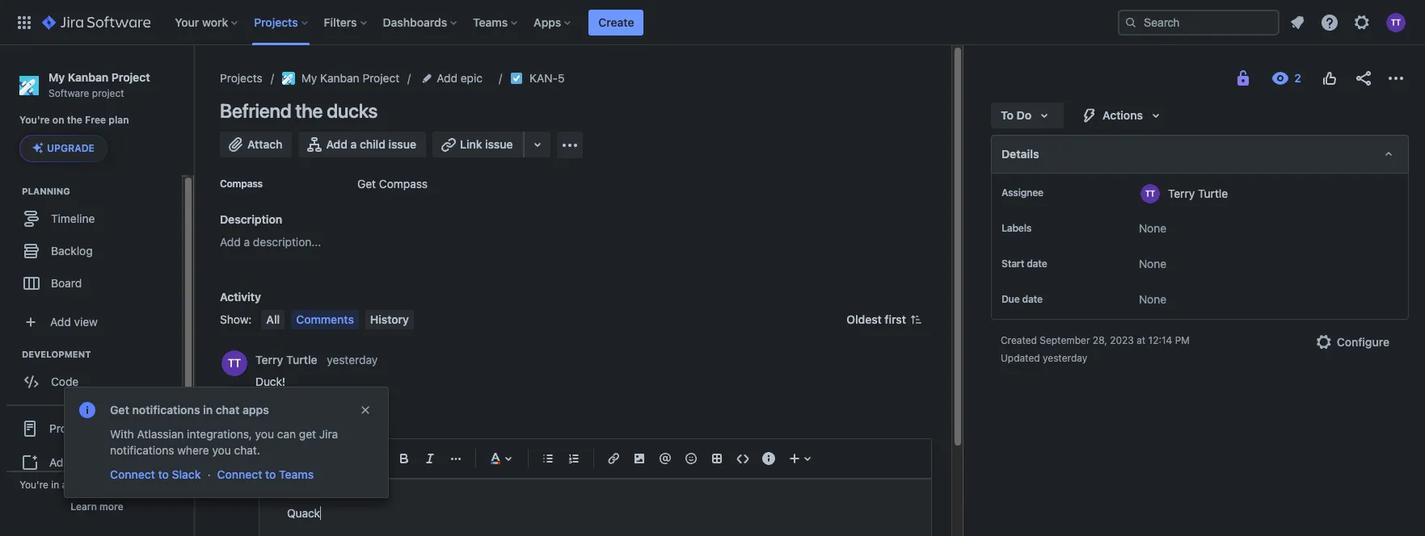 Task type: locate. For each thing, give the bounding box(es) containing it.
2 alert from the top
[[65, 427, 388, 498]]

0 vertical spatial notifications
[[132, 403, 200, 417]]

your work button
[[170, 9, 244, 35]]

terry up duck!
[[256, 353, 283, 367]]

get for get compass
[[357, 177, 376, 191]]

1 vertical spatial turtle
[[286, 353, 317, 367]]

yesterday left copy link to comment image
[[327, 353, 378, 367]]

kanban inside "my kanban project software project"
[[68, 70, 109, 84]]

compass up description
[[220, 178, 263, 190]]

1 horizontal spatial connect
[[217, 468, 262, 482]]

3 none from the top
[[1139, 293, 1167, 306]]

board link
[[8, 268, 174, 300]]

0 vertical spatial project
[[92, 87, 124, 99]]

at
[[1137, 335, 1146, 347]]

to inside button
[[158, 468, 169, 482]]

emoji image
[[682, 450, 701, 469]]

my inside "my kanban project software project"
[[49, 70, 65, 84]]

created september 28, 2023 at 12:14 pm updated yesterday
[[1001, 335, 1190, 365]]

2 horizontal spatial project
[[363, 71, 400, 85]]

add down description
[[220, 235, 241, 249]]

1 vertical spatial teams
[[279, 468, 314, 482]]

teams up quack
[[279, 468, 314, 482]]

a left team-
[[62, 479, 67, 492]]

none for labels
[[1139, 222, 1167, 235]]

get up pages
[[110, 403, 129, 417]]

labels
[[1002, 222, 1032, 234]]

1 horizontal spatial project
[[111, 70, 150, 84]]

pm
[[1175, 335, 1190, 347]]

get inside alert
[[110, 403, 129, 417]]

1 horizontal spatial a
[[244, 235, 250, 249]]

1 to from the left
[[158, 468, 169, 482]]

learn
[[71, 501, 97, 513]]

0 vertical spatial none
[[1139, 222, 1167, 235]]

1 vertical spatial a
[[244, 235, 250, 249]]

project down info icon at the bottom left of the page
[[49, 422, 86, 436]]

dismiss image
[[359, 404, 372, 417]]

connect to slack
[[110, 468, 201, 482]]

banner containing your work
[[0, 0, 1425, 45]]

due
[[1002, 294, 1020, 306]]

teams button
[[468, 9, 524, 35]]

my right my kanban project icon
[[301, 71, 317, 85]]

0 vertical spatial you're
[[19, 114, 50, 126]]

0 vertical spatial date
[[1027, 258, 1047, 270]]

a left child
[[351, 137, 357, 151]]

my kanban project link
[[282, 69, 400, 88]]

code link
[[8, 366, 174, 399]]

newest first image
[[910, 314, 923, 327]]

connect to teams
[[217, 468, 314, 482]]

banner
[[0, 0, 1425, 45]]

work
[[202, 15, 228, 29]]

0 horizontal spatial to
[[158, 468, 169, 482]]

upgrade
[[47, 142, 95, 155]]

Comment - Main content area, start typing to enter text. text field
[[287, 505, 904, 524]]

0 vertical spatial get
[[357, 177, 376, 191]]

1 vertical spatial you're
[[20, 479, 48, 492]]

alert containing you've created "p1374-6" issue
[[65, 427, 388, 498]]

created
[[1001, 335, 1037, 347]]

0 horizontal spatial compass
[[220, 178, 263, 190]]

1 horizontal spatial terry turtle
[[1168, 186, 1228, 200]]

0 horizontal spatial get
[[110, 403, 129, 417]]

date for start date
[[1027, 258, 1047, 270]]

add for add a description...
[[220, 235, 241, 249]]

0 vertical spatial in
[[203, 403, 213, 417]]

issue right child
[[389, 137, 416, 151]]

0 horizontal spatial terry turtle
[[256, 353, 317, 367]]

apps
[[243, 403, 269, 417]]

link image
[[604, 450, 623, 469]]

alert
[[65, 388, 388, 498], [65, 427, 388, 498]]

details element
[[991, 135, 1409, 174]]

2 you're from the top
[[20, 479, 48, 492]]

add shortcut button
[[6, 447, 175, 480]]

your profile and settings image
[[1387, 13, 1406, 32]]

free
[[85, 114, 106, 126]]

1 horizontal spatial kanban
[[320, 71, 360, 85]]

you left can
[[255, 428, 274, 441]]

notifications image
[[1288, 13, 1307, 32]]

kanban
[[68, 70, 109, 84], [320, 71, 360, 85]]

due date pin to top. only you can see pinned fields. image
[[1046, 294, 1059, 306]]

my for my kanban project software project
[[49, 70, 65, 84]]

0 horizontal spatial project
[[92, 87, 124, 99]]

all
[[266, 313, 280, 327]]

kan-
[[530, 71, 558, 85]]

on
[[52, 114, 64, 126]]

0 horizontal spatial terry
[[256, 353, 283, 367]]

learn more button
[[71, 501, 123, 514]]

0 horizontal spatial yesterday
[[327, 353, 378, 367]]

show:
[[220, 313, 252, 327]]

you've
[[110, 442, 146, 456]]

1 horizontal spatial terry
[[1168, 186, 1195, 200]]

none
[[1139, 222, 1167, 235], [1139, 257, 1167, 271], [1139, 293, 1167, 306]]

add left view
[[50, 315, 71, 329]]

in left chat at the bottom
[[203, 403, 213, 417]]

activity
[[220, 290, 261, 304]]

comments
[[296, 313, 354, 327]]

project
[[111, 70, 150, 84], [363, 71, 400, 85], [49, 422, 86, 436]]

created
[[149, 442, 191, 456]]

a for description...
[[244, 235, 250, 249]]

get for get notifications in chat apps
[[110, 403, 129, 417]]

connect to teams button
[[216, 466, 315, 485]]

date left due date pin to top. only you can see pinned fields. image
[[1022, 294, 1043, 306]]

1 vertical spatial get
[[110, 403, 129, 417]]

link web pages and more image
[[528, 135, 547, 154]]

add inside dropdown button
[[50, 315, 71, 329]]

date for due date
[[1022, 294, 1043, 306]]

0 horizontal spatial project
[[49, 422, 86, 436]]

1 vertical spatial terry
[[256, 353, 283, 367]]

chat
[[216, 403, 240, 417]]

planning image
[[2, 182, 22, 201]]

1 horizontal spatial get
[[357, 177, 376, 191]]

1 horizontal spatial turtle
[[1198, 186, 1228, 200]]

share image
[[1354, 69, 1374, 88]]

kanban up software
[[68, 70, 109, 84]]

0 horizontal spatial kanban
[[68, 70, 109, 84]]

my kanban project
[[301, 71, 400, 85]]

my for my kanban project
[[301, 71, 317, 85]]

2 vertical spatial none
[[1139, 293, 1167, 306]]

jira software image
[[42, 13, 151, 32], [42, 13, 151, 32]]

planning
[[22, 186, 70, 197]]

managed
[[97, 479, 140, 492]]

start
[[1002, 258, 1025, 270]]

kan-5
[[530, 71, 565, 85]]

add left epic
[[437, 71, 458, 85]]

1 vertical spatial terry turtle
[[256, 353, 317, 367]]

atlassian
[[137, 428, 184, 441]]

0 horizontal spatial teams
[[279, 468, 314, 482]]

to for slack
[[158, 468, 169, 482]]

issue right link
[[485, 137, 513, 151]]

turtle down details element
[[1198, 186, 1228, 200]]

add for add epic
[[437, 71, 458, 85]]

2 connect from the left
[[217, 468, 262, 482]]

notifications down atlassian
[[110, 444, 174, 458]]

turtle
[[1198, 186, 1228, 200], [286, 353, 317, 367]]

menu bar
[[258, 310, 417, 330]]

projects inside dropdown button
[[254, 15, 298, 29]]

0 vertical spatial turtle
[[1198, 186, 1228, 200]]

projects up my kanban project icon
[[254, 15, 298, 29]]

none for start date
[[1139, 257, 1167, 271]]

link
[[460, 137, 482, 151]]

project pages
[[49, 422, 121, 436]]

0 vertical spatial a
[[351, 137, 357, 151]]

compass down child
[[379, 177, 428, 191]]

the left ducks
[[295, 99, 323, 122]]

0 horizontal spatial turtle
[[286, 353, 317, 367]]

1 vertical spatial project
[[142, 479, 175, 492]]

add a child issue
[[326, 137, 416, 151]]

add for add a child issue
[[326, 137, 348, 151]]

2 to from the left
[[265, 468, 276, 482]]

to
[[158, 468, 169, 482], [265, 468, 276, 482]]

connect for connect to teams
[[217, 468, 262, 482]]

1 vertical spatial none
[[1139, 257, 1167, 271]]

group
[[6, 405, 175, 520]]

1 connect from the left
[[110, 468, 155, 482]]

the
[[295, 99, 323, 122], [67, 114, 82, 126]]

0 horizontal spatial a
[[62, 479, 67, 492]]

1 horizontal spatial teams
[[473, 15, 508, 29]]

more formatting image
[[446, 450, 466, 469]]

1 alert from the top
[[65, 388, 388, 498]]

1 horizontal spatial my
[[301, 71, 317, 85]]

1 vertical spatial date
[[1022, 294, 1043, 306]]

you
[[255, 428, 274, 441], [212, 444, 231, 458]]

details
[[1002, 147, 1039, 161]]

development group
[[8, 349, 181, 404]]

yesterday down september
[[1043, 353, 1088, 365]]

0 horizontal spatial connect
[[110, 468, 155, 482]]

all button
[[261, 310, 285, 330]]

notifications inside with atlassian integrations, you can get jira notifications where you chat.
[[110, 444, 174, 458]]

0 horizontal spatial the
[[67, 114, 82, 126]]

0 horizontal spatial you
[[212, 444, 231, 458]]

add inside 'dropdown button'
[[437, 71, 458, 85]]

in inside alert
[[203, 403, 213, 417]]

issue down can
[[255, 442, 283, 456]]

appswitcher icon image
[[15, 13, 34, 32]]

my kanban project software project
[[49, 70, 150, 99]]

vote options: no one has voted for this issue yet. image
[[1320, 69, 1340, 88]]

2 yesterday from the left
[[327, 353, 378, 367]]

settings image
[[1353, 13, 1372, 32]]

menu bar containing all
[[258, 310, 417, 330]]

yesterday inside 'created september 28, 2023 at 12:14 pm updated yesterday'
[[1043, 353, 1088, 365]]

copy link to comment image
[[381, 353, 394, 365]]

you down integrations,
[[212, 444, 231, 458]]

team-
[[70, 479, 97, 492]]

kanban for my kanban project software project
[[68, 70, 109, 84]]

notifications up atlassian
[[132, 403, 200, 417]]

2 horizontal spatial a
[[351, 137, 357, 151]]

help image
[[1320, 13, 1340, 32]]

1 vertical spatial projects
[[220, 71, 263, 85]]

2 vertical spatial a
[[62, 479, 67, 492]]

get down add a child issue button
[[357, 177, 376, 191]]

projects for projects dropdown button
[[254, 15, 298, 29]]

turtle down 'comments' button at the left bottom of the page
[[286, 353, 317, 367]]

1 horizontal spatial you
[[255, 428, 274, 441]]

history button
[[365, 310, 414, 330]]

projects for projects 'link'
[[220, 71, 263, 85]]

issue inside button
[[389, 137, 416, 151]]

profile image of terry turtle image
[[222, 442, 247, 468]]

connect inside button
[[217, 468, 262, 482]]

2 none from the top
[[1139, 257, 1167, 271]]

epic
[[461, 71, 483, 85]]

terry turtle up duck!
[[256, 353, 317, 367]]

connect inside button
[[110, 468, 155, 482]]

1 you're from the top
[[19, 114, 50, 126]]

0 vertical spatial projects
[[254, 15, 298, 29]]

project inside "my kanban project software project"
[[111, 70, 150, 84]]

planning group
[[8, 185, 181, 305]]

1 none from the top
[[1139, 222, 1167, 235]]

a
[[351, 137, 357, 151], [244, 235, 250, 249], [62, 479, 67, 492]]

table image
[[707, 450, 727, 469]]

assignee pin to top. only you can see pinned fields. image
[[1047, 187, 1060, 200]]

1 horizontal spatial to
[[265, 468, 276, 482]]

add a description...
[[220, 235, 321, 249]]

connect
[[110, 468, 155, 482], [217, 468, 262, 482]]

projects up befriend
[[220, 71, 263, 85]]

bold ⌘b image
[[395, 450, 414, 469]]

kanban up ducks
[[320, 71, 360, 85]]

1 horizontal spatial in
[[203, 403, 213, 417]]

the right on
[[67, 114, 82, 126]]

you're left team-
[[20, 479, 48, 492]]

project for my kanban project
[[363, 71, 400, 85]]

add for add view
[[50, 315, 71, 329]]

sidebar navigation image
[[176, 65, 212, 97]]

can
[[277, 428, 296, 441]]

you're
[[19, 114, 50, 126], [20, 479, 48, 492]]

description...
[[253, 235, 321, 249]]

date right "start" on the right
[[1027, 258, 1047, 270]]

project up ducks
[[363, 71, 400, 85]]

view
[[110, 468, 136, 482]]

actions
[[1103, 108, 1143, 122]]

1 horizontal spatial yesterday
[[1043, 353, 1088, 365]]

dashboards
[[383, 15, 447, 29]]

view issue
[[110, 468, 167, 482]]

terry turtle down details element
[[1168, 186, 1228, 200]]

add left child
[[326, 137, 348, 151]]

code snippet image
[[733, 450, 753, 469]]

project up plan
[[111, 70, 150, 84]]

a inside button
[[351, 137, 357, 151]]

add
[[437, 71, 458, 85], [326, 137, 348, 151], [220, 235, 241, 249], [50, 315, 71, 329], [49, 456, 70, 470]]

configure link
[[1305, 330, 1400, 356]]

5
[[558, 71, 565, 85]]

teams left apps
[[473, 15, 508, 29]]

you're left on
[[19, 114, 50, 126]]

1 yesterday from the left
[[1043, 353, 1088, 365]]

chat.
[[234, 444, 260, 458]]

actions image
[[1387, 69, 1406, 88]]

your
[[175, 15, 199, 29]]

date
[[1027, 258, 1047, 270], [1022, 294, 1043, 306]]

projects button
[[249, 9, 314, 35]]

to inside button
[[265, 468, 276, 482]]

a down description
[[244, 235, 250, 249]]

terry down details element
[[1168, 186, 1195, 200]]

0 vertical spatial terry turtle
[[1168, 186, 1228, 200]]

1 vertical spatial notifications
[[110, 444, 174, 458]]

in left team-
[[51, 479, 59, 492]]

board
[[51, 276, 82, 290]]

1 vertical spatial in
[[51, 479, 59, 492]]

copy link button
[[181, 466, 234, 485]]

0 vertical spatial teams
[[473, 15, 508, 29]]

0 horizontal spatial my
[[49, 70, 65, 84]]

0 horizontal spatial in
[[51, 479, 59, 492]]

my up software
[[49, 70, 65, 84]]

add up team-
[[49, 456, 70, 470]]

Search field
[[1118, 9, 1280, 35]]

copy
[[183, 468, 211, 482]]

start date
[[1002, 258, 1047, 270]]



Task type: describe. For each thing, give the bounding box(es) containing it.
learn more
[[71, 501, 123, 513]]

oldest first button
[[837, 310, 932, 330]]

more
[[100, 501, 123, 513]]

teams inside button
[[279, 468, 314, 482]]

bullet list ⌘⇧8 image
[[538, 450, 558, 469]]

attach
[[247, 137, 283, 151]]

do
[[1017, 108, 1032, 122]]

you're for you're in a team-managed project
[[20, 479, 48, 492]]

description
[[220, 213, 282, 226]]

apps
[[534, 15, 561, 29]]

add app image
[[560, 135, 579, 155]]

0 vertical spatial terry
[[1168, 186, 1195, 200]]

comments button
[[291, 310, 359, 330]]

add image, video, or file image
[[630, 450, 649, 469]]

add for add shortcut
[[49, 456, 70, 470]]

oldest
[[847, 313, 882, 327]]

timeline
[[51, 212, 95, 225]]

first
[[885, 313, 906, 327]]

assignee
[[1002, 187, 1044, 199]]

duck!
[[256, 375, 285, 389]]

alert containing get notifications in chat apps
[[65, 388, 388, 498]]

befriend the ducks
[[220, 99, 378, 122]]

teams inside popup button
[[473, 15, 508, 29]]

integrations,
[[187, 428, 252, 441]]

edit
[[256, 399, 276, 413]]

1 vertical spatial you
[[212, 444, 231, 458]]

project for my kanban project software project
[[111, 70, 150, 84]]

with atlassian integrations, you can get jira notifications where you chat.
[[110, 428, 338, 458]]

dashboards button
[[378, 9, 463, 35]]

september
[[1040, 335, 1090, 347]]

project inside "my kanban project software project"
[[92, 87, 124, 99]]

backlog link
[[8, 235, 174, 268]]

configure
[[1337, 336, 1390, 349]]

link issue
[[460, 137, 513, 151]]

get
[[299, 428, 316, 441]]

to do button
[[991, 103, 1064, 129]]

numbered list ⌘⇧7 image
[[564, 450, 584, 469]]

project pages link
[[6, 412, 175, 447]]

you're for you're on the free plan
[[19, 114, 50, 126]]

0 vertical spatial you
[[255, 428, 274, 441]]

a for child
[[351, 137, 357, 151]]

quack
[[287, 507, 320, 521]]

add epic button
[[419, 69, 488, 88]]

to for teams
[[265, 468, 276, 482]]

ducks
[[327, 99, 378, 122]]

kan-5 link
[[530, 69, 565, 88]]

connect to slack button
[[108, 466, 203, 485]]

development
[[22, 349, 91, 360]]

1 horizontal spatial compass
[[379, 177, 428, 191]]

info image
[[78, 401, 97, 420]]

history
[[370, 313, 409, 327]]

connect for connect to slack
[[110, 468, 155, 482]]

"p1374-
[[194, 442, 239, 456]]

edit button
[[256, 399, 276, 415]]

where
[[177, 444, 209, 458]]

add view button
[[10, 307, 172, 339]]

kanban for my kanban project
[[320, 71, 360, 85]]

mention image
[[656, 450, 675, 469]]

6"
[[239, 442, 252, 456]]

view issue link
[[108, 466, 168, 485]]

12:14
[[1149, 335, 1173, 347]]

italic ⌘i image
[[420, 450, 440, 469]]

add epic
[[437, 71, 483, 85]]

your work
[[175, 15, 228, 29]]

copy link to issue image
[[562, 71, 575, 84]]

pages
[[89, 422, 121, 436]]

software
[[49, 87, 89, 99]]

copy link
[[183, 468, 232, 482]]

2023
[[1110, 335, 1134, 347]]

task image
[[510, 72, 523, 85]]

to
[[1001, 108, 1014, 122]]

add a child issue button
[[299, 132, 426, 158]]

apps button
[[529, 9, 578, 35]]

add shortcut
[[49, 456, 117, 470]]

actions button
[[1071, 103, 1176, 129]]

get notifications in chat apps
[[110, 403, 269, 417]]

shortcut
[[73, 456, 117, 470]]

get compass
[[357, 177, 428, 191]]

group containing project pages
[[6, 405, 175, 520]]

28,
[[1093, 335, 1108, 347]]

1 horizontal spatial project
[[142, 479, 175, 492]]

code
[[51, 375, 79, 389]]

you're on the free plan
[[19, 114, 129, 126]]

filters button
[[319, 9, 373, 35]]

projects link
[[220, 69, 263, 88]]

primary element
[[10, 0, 1118, 45]]

you're in a team-managed project
[[20, 479, 175, 492]]

jira
[[319, 428, 338, 441]]

search image
[[1125, 16, 1138, 29]]

link issue button
[[433, 132, 524, 158]]

create button
[[589, 9, 644, 35]]

1 horizontal spatial the
[[295, 99, 323, 122]]

link
[[214, 468, 232, 482]]

issue inside button
[[485, 137, 513, 151]]

issue right view
[[139, 468, 167, 482]]

updated
[[1001, 353, 1040, 365]]

add view
[[50, 315, 98, 329]]

development image
[[2, 345, 22, 365]]

slack
[[172, 468, 201, 482]]

timeline link
[[8, 203, 174, 235]]

info panel image
[[759, 450, 779, 469]]

my kanban project image
[[282, 72, 295, 85]]

upgrade button
[[20, 136, 107, 162]]

oldest first
[[847, 313, 906, 327]]

create
[[599, 15, 634, 29]]

you've created "p1374-6" issue
[[110, 442, 283, 456]]



Task type: vqa. For each thing, say whether or not it's contained in the screenshot.
31
no



